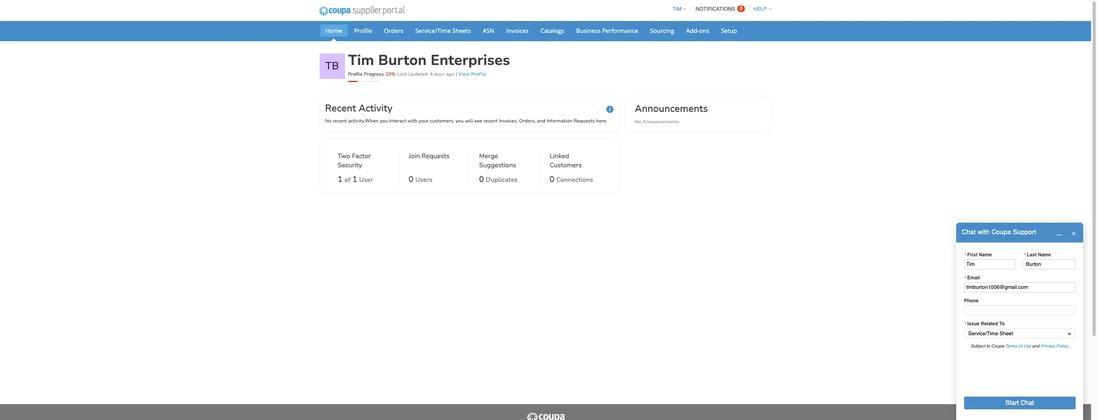 Task type: locate. For each thing, give the bounding box(es) containing it.
duplicates
[[486, 176, 518, 185]]

1 horizontal spatial no
[[635, 119, 642, 125]]

profile right view
[[471, 71, 486, 77]]

add-
[[687, 27, 699, 35]]

0 horizontal spatial 1
[[338, 174, 343, 185]]

1 vertical spatial coupa supplier portal image
[[526, 413, 566, 421]]

subject to coupa terms of use and privacy policy .
[[971, 344, 1069, 349]]

with
[[408, 118, 418, 124], [978, 229, 990, 236]]

no down the recent
[[325, 118, 332, 124]]

* last name
[[1025, 252, 1051, 258]]

merge
[[479, 152, 498, 161]]

suggestions
[[479, 161, 516, 170]]

0 for 0 connections
[[550, 174, 555, 185]]

view
[[459, 71, 470, 77]]

navigation
[[669, 1, 772, 17]]

terms of use link
[[1006, 344, 1032, 349]]

* inside * email
[[965, 276, 967, 281]]

home link
[[320, 25, 348, 37]]

name for first name
[[979, 252, 992, 258]]

*
[[965, 253, 967, 257], [1025, 253, 1027, 257], [965, 276, 967, 281], [965, 322, 967, 327]]

1 horizontal spatial recent
[[484, 118, 498, 124]]

* down support
[[1025, 253, 1027, 257]]

* inside * last name
[[1025, 253, 1027, 257]]

1 vertical spatial with
[[978, 229, 990, 236]]

0 vertical spatial of
[[345, 176, 351, 185]]

Phone telephone field
[[964, 305, 1076, 316]]

0 vertical spatial coupa
[[992, 229, 1012, 236]]

1 horizontal spatial name
[[1038, 252, 1051, 258]]

* left issue
[[965, 322, 967, 327]]

0 horizontal spatial last
[[397, 71, 407, 77]]

0 left users
[[409, 174, 414, 185]]

profile
[[354, 27, 372, 35], [348, 71, 363, 77], [471, 71, 486, 77]]

1 horizontal spatial with
[[978, 229, 990, 236]]

you left will
[[456, 118, 464, 124]]

2 name from the left
[[1038, 252, 1051, 258]]

0 vertical spatial announcements
[[635, 102, 708, 115]]

updated:
[[408, 71, 429, 77]]

* inside * issue related to
[[965, 322, 967, 327]]

profile link
[[349, 25, 377, 37]]

no right here.
[[635, 119, 642, 125]]

.
[[1068, 344, 1069, 349]]

0 horizontal spatial of
[[345, 176, 351, 185]]

* for issue
[[965, 322, 967, 327]]

1 vertical spatial coupa
[[992, 344, 1005, 349]]

you
[[380, 118, 388, 124], [456, 118, 464, 124]]

coupa supplier portal image
[[314, 1, 410, 21], [526, 413, 566, 421]]

customers,
[[430, 118, 455, 124]]

setup link
[[716, 25, 743, 37]]

4
[[430, 71, 433, 77]]

1 vertical spatial requests
[[422, 152, 450, 161]]

1 vertical spatial last
[[1027, 252, 1037, 258]]

0 horizontal spatial name
[[979, 252, 992, 258]]

and
[[537, 118, 546, 124], [1033, 344, 1040, 349]]

service/time sheets link
[[410, 25, 476, 37]]

with left your
[[408, 118, 418, 124]]

1 1 from the left
[[338, 174, 343, 185]]

recent
[[333, 118, 347, 124], [484, 118, 498, 124]]

announcements no announcements
[[635, 102, 708, 125]]

tim inside tim burton enterprises profile progress 29% last updated: 4 days ago | view profile
[[348, 51, 374, 70]]

tim up progress on the top
[[348, 51, 374, 70]]

0 horizontal spatial requests
[[422, 152, 450, 161]]

0 left duplicates
[[479, 174, 484, 185]]

connections
[[557, 176, 593, 185]]

coupa right to
[[992, 344, 1005, 349]]

* left first
[[965, 253, 967, 257]]

text default image
[[1072, 231, 1077, 236]]

0 inside 'notifications 0'
[[740, 6, 743, 12]]

add-ons
[[687, 27, 710, 35]]

asn
[[483, 27, 495, 35]]

* for last
[[1025, 253, 1027, 257]]

chat
[[962, 229, 976, 236]]

merge suggestions
[[479, 152, 516, 170]]

here.
[[596, 118, 608, 124]]

0 vertical spatial coupa supplier portal image
[[314, 1, 410, 21]]

1 vertical spatial announcements
[[643, 119, 679, 125]]

last right 29%
[[397, 71, 407, 77]]

enterprises
[[431, 51, 510, 70]]

0 horizontal spatial and
[[537, 118, 546, 124]]

1 horizontal spatial last
[[1027, 252, 1037, 258]]

1 vertical spatial tim
[[348, 51, 374, 70]]

1 horizontal spatial requests
[[574, 118, 595, 124]]

0 vertical spatial with
[[408, 118, 418, 124]]

|
[[456, 71, 457, 77]]

users
[[416, 176, 433, 185]]

1 horizontal spatial tim
[[673, 6, 682, 12]]

notifications 0
[[696, 6, 743, 12]]

no
[[325, 118, 332, 124], [635, 119, 642, 125]]

1 you from the left
[[380, 118, 388, 124]]

you right when
[[380, 118, 388, 124]]

business performance link
[[571, 25, 644, 37]]

1 horizontal spatial and
[[1033, 344, 1040, 349]]

will
[[465, 118, 473, 124]]

1 name from the left
[[979, 252, 992, 258]]

and right use
[[1033, 344, 1040, 349]]

0 horizontal spatial no
[[325, 118, 332, 124]]

None button
[[964, 397, 1076, 410]]

0 left "help"
[[740, 6, 743, 12]]

0 vertical spatial requests
[[574, 118, 595, 124]]

text default image
[[1057, 231, 1062, 236]]

to
[[987, 344, 991, 349]]

None text field
[[964, 259, 1016, 270], [1024, 259, 1076, 270], [964, 282, 1076, 293], [964, 259, 1016, 270], [1024, 259, 1076, 270], [964, 282, 1076, 293]]

0 horizontal spatial you
[[380, 118, 388, 124]]

2 you from the left
[[456, 118, 464, 124]]

customers
[[550, 161, 582, 170]]

privacy
[[1041, 344, 1056, 349]]

1 vertical spatial and
[[1033, 344, 1040, 349]]

see
[[475, 118, 482, 124]]

1 horizontal spatial you
[[456, 118, 464, 124]]

join requests
[[409, 152, 450, 161]]

recent
[[325, 102, 356, 115]]

tim for tim burton enterprises profile progress 29% last updated: 4 days ago | view profile
[[348, 51, 374, 70]]

catalogs
[[541, 27, 564, 35]]

help
[[754, 6, 767, 12]]

of left use
[[1019, 344, 1023, 349]]

to
[[1000, 321, 1005, 327]]

tb
[[326, 59, 339, 73]]

1
[[338, 174, 343, 185], [353, 174, 357, 185]]

announcements
[[635, 102, 708, 115], [643, 119, 679, 125]]

0 down "customers"
[[550, 174, 555, 185]]

0 horizontal spatial recent
[[333, 118, 347, 124]]

None field
[[964, 329, 1076, 339]]

0
[[740, 6, 743, 12], [409, 174, 414, 185], [479, 174, 484, 185], [550, 174, 555, 185]]

first
[[968, 252, 978, 258]]

two factor security link
[[338, 152, 389, 172]]

none button inside chat with coupa support dialog
[[964, 397, 1076, 410]]

requests
[[574, 118, 595, 124], [422, 152, 450, 161]]

service/time sheets
[[415, 27, 471, 35]]

0 vertical spatial last
[[397, 71, 407, 77]]

orders
[[384, 27, 404, 35]]

recent down the recent
[[333, 118, 347, 124]]

join
[[409, 152, 420, 161]]

factor
[[352, 152, 371, 161]]

* inside the * first name
[[965, 253, 967, 257]]

no recent activity. when you interact with your customers, you will see recent invoices, orders, and information requests here.
[[325, 118, 608, 124]]

* for first
[[965, 253, 967, 257]]

requests left here.
[[574, 118, 595, 124]]

requests right join
[[422, 152, 450, 161]]

* issue related to
[[965, 321, 1005, 327]]

home
[[326, 27, 342, 35]]

sheets
[[453, 27, 471, 35]]

of
[[345, 176, 351, 185], [1019, 344, 1023, 349]]

terms
[[1006, 344, 1018, 349]]

0 vertical spatial tim
[[673, 6, 682, 12]]

* left email
[[965, 276, 967, 281]]

subject
[[971, 344, 986, 349]]

2 recent from the left
[[484, 118, 498, 124]]

1 down 'security'
[[338, 174, 343, 185]]

and inside chat with coupa support dialog
[[1033, 344, 1040, 349]]

tim up sourcing
[[673, 6, 682, 12]]

coupa
[[992, 229, 1012, 236], [992, 344, 1005, 349]]

of down 'security'
[[345, 176, 351, 185]]

0 vertical spatial and
[[537, 118, 546, 124]]

1 horizontal spatial 1
[[353, 174, 357, 185]]

with right "chat"
[[978, 229, 990, 236]]

1 horizontal spatial of
[[1019, 344, 1023, 349]]

tim
[[673, 6, 682, 12], [348, 51, 374, 70]]

0 horizontal spatial tim
[[348, 51, 374, 70]]

recent right see
[[484, 118, 498, 124]]

and right orders,
[[537, 118, 546, 124]]

user
[[359, 176, 373, 185]]

1 vertical spatial of
[[1019, 344, 1023, 349]]

interact
[[389, 118, 406, 124]]

additional information image
[[607, 106, 614, 113]]

1 left user
[[353, 174, 357, 185]]

0 horizontal spatial with
[[408, 118, 418, 124]]

last down support
[[1027, 252, 1037, 258]]

coupa left support
[[992, 229, 1012, 236]]



Task type: vqa. For each thing, say whether or not it's contained in the screenshot.
text default icon
yes



Task type: describe. For each thing, give the bounding box(es) containing it.
tb image
[[320, 54, 345, 79]]

name for last name
[[1038, 252, 1051, 258]]

of inside 1 of 1 user
[[345, 176, 351, 185]]

days
[[434, 71, 445, 77]]

orders link
[[379, 25, 409, 37]]

policy
[[1057, 344, 1068, 349]]

performance
[[602, 27, 639, 35]]

notifications
[[696, 6, 735, 12]]

linked
[[550, 152, 569, 161]]

last inside tim burton enterprises profile progress 29% last updated: 4 days ago | view profile
[[397, 71, 407, 77]]

sourcing link
[[645, 25, 680, 37]]

security
[[338, 161, 362, 170]]

use
[[1024, 344, 1032, 349]]

chat with coupa support
[[962, 229, 1037, 236]]

0 duplicates
[[479, 174, 518, 185]]

catalogs link
[[536, 25, 570, 37]]

information
[[547, 118, 573, 124]]

business performance
[[576, 27, 639, 35]]

announcements inside announcements no announcements
[[643, 119, 679, 125]]

progress
[[364, 71, 384, 77]]

tim for tim
[[673, 6, 682, 12]]

support
[[1014, 229, 1037, 236]]

your
[[419, 118, 429, 124]]

tim link
[[669, 6, 687, 12]]

2 1 from the left
[[353, 174, 357, 185]]

two
[[338, 152, 350, 161]]

invoices link
[[501, 25, 534, 37]]

1 horizontal spatial coupa supplier portal image
[[526, 413, 566, 421]]

invoices,
[[499, 118, 518, 124]]

* for email
[[965, 276, 967, 281]]

29%
[[386, 71, 396, 77]]

0 for 0 users
[[409, 174, 414, 185]]

help link
[[750, 6, 772, 12]]

last inside chat with coupa support dialog
[[1027, 252, 1037, 258]]

chat with coupa support dialog
[[957, 223, 1084, 421]]

ons
[[699, 27, 710, 35]]

related
[[981, 321, 998, 327]]

0 horizontal spatial coupa supplier portal image
[[314, 1, 410, 21]]

sourcing
[[650, 27, 675, 35]]

coupa for terms
[[992, 344, 1005, 349]]

merge suggestions link
[[479, 152, 530, 172]]

1 of 1 user
[[338, 174, 373, 185]]

Select Issue text field
[[964, 329, 1076, 339]]

linked customers
[[550, 152, 582, 170]]

with inside dialog
[[978, 229, 990, 236]]

0 users
[[409, 174, 433, 185]]

service/time
[[415, 27, 451, 35]]

issue
[[968, 321, 980, 327]]

* first name
[[965, 252, 992, 258]]

business
[[576, 27, 601, 35]]

1 recent from the left
[[333, 118, 347, 124]]

0 connections
[[550, 174, 593, 185]]

join requests link
[[409, 152, 450, 172]]

email
[[968, 275, 980, 281]]

view profile link
[[459, 71, 486, 77]]

linked customers link
[[550, 152, 601, 172]]

setup
[[721, 27, 737, 35]]

* email
[[965, 275, 980, 281]]

privacy policy link
[[1041, 344, 1068, 349]]

profile left progress on the top
[[348, 71, 363, 77]]

add-ons link
[[681, 25, 715, 37]]

invoices
[[506, 27, 529, 35]]

no inside announcements no announcements
[[635, 119, 642, 125]]

activity
[[359, 102, 393, 115]]

orders,
[[519, 118, 536, 124]]

0 for 0 duplicates
[[479, 174, 484, 185]]

profile right home 'link'
[[354, 27, 372, 35]]

navigation containing notifications 0
[[669, 1, 772, 17]]

asn link
[[478, 25, 500, 37]]

coupa for support
[[992, 229, 1012, 236]]

none field inside chat with coupa support dialog
[[964, 329, 1076, 339]]

of inside chat with coupa support dialog
[[1019, 344, 1023, 349]]

recent activity
[[325, 102, 393, 115]]

tim burton enterprises profile progress 29% last updated: 4 days ago | view profile
[[348, 51, 510, 77]]

ago
[[446, 71, 454, 77]]

two factor security
[[338, 152, 371, 170]]

burton
[[378, 51, 427, 70]]

activity.
[[348, 118, 365, 124]]

when
[[365, 118, 379, 124]]



